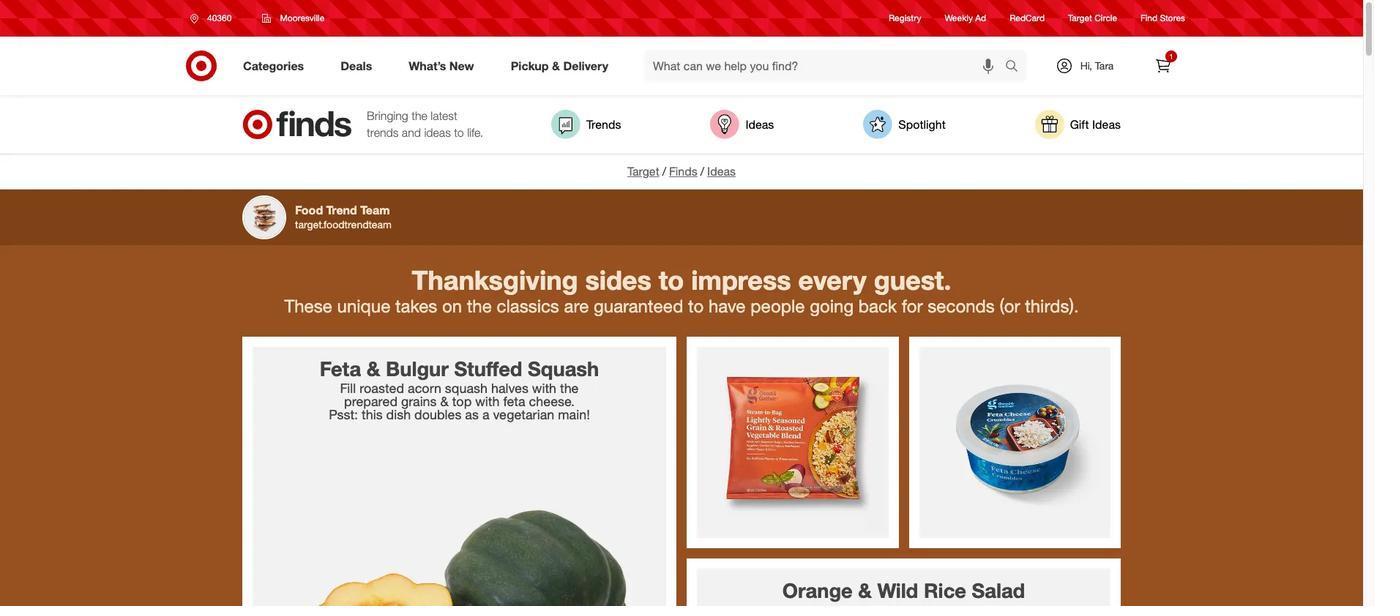 Task type: locate. For each thing, give the bounding box(es) containing it.
spotlight link
[[863, 110, 946, 139]]

1 vertical spatial target
[[627, 164, 659, 179]]

the right on
[[467, 295, 492, 317]]

0 horizontal spatial target
[[627, 164, 659, 179]]

0 horizontal spatial to
[[454, 125, 464, 140]]

these
[[284, 295, 332, 317]]

target.foodtrendteam
[[295, 218, 392, 230]]

/ left finds link
[[662, 164, 666, 179]]

orange
[[782, 579, 853, 603]]

tara
[[1095, 59, 1114, 72]]

target left finds link
[[627, 164, 659, 179]]

&
[[552, 58, 560, 73], [367, 356, 380, 381], [440, 393, 449, 409], [858, 579, 872, 603]]

have
[[709, 295, 746, 317]]

deals
[[341, 58, 372, 73]]

mooresville button
[[253, 5, 334, 31]]

target finds image
[[242, 110, 352, 139]]

doubles
[[414, 406, 461, 422]]

target link
[[627, 164, 659, 179]]

40360
[[207, 12, 232, 23]]

mooresville
[[280, 12, 325, 23]]

target left circle
[[1068, 13, 1092, 24]]

ideas
[[424, 125, 451, 140]]

/
[[662, 164, 666, 179], [700, 164, 704, 179]]

what's
[[409, 58, 446, 73]]

thanksgiving sides to impress every guest. these unique takes on the classics are guaranteed to have people going back for seconds (or thirds).
[[284, 264, 1079, 317]]

0 horizontal spatial with
[[475, 393, 500, 409]]

the up and
[[412, 108, 427, 123]]

bringing
[[367, 108, 408, 123]]

pickup
[[511, 58, 549, 73]]

cheese.
[[529, 393, 575, 409]]

2 vertical spatial the
[[560, 380, 579, 396]]

/ right finds on the top of page
[[700, 164, 704, 179]]

to left have
[[688, 295, 704, 317]]

search button
[[999, 50, 1034, 85]]

guaranteed
[[594, 295, 683, 317]]

What can we help you find? suggestions appear below search field
[[644, 50, 1009, 82]]

& for orange
[[858, 579, 872, 603]]

gift ideas link
[[1035, 110, 1121, 139]]

to left life.
[[454, 125, 464, 140]]

with right top on the bottom
[[475, 393, 500, 409]]

2 horizontal spatial the
[[560, 380, 579, 396]]

& inside pickup & delivery link
[[552, 58, 560, 73]]

registry link
[[889, 12, 921, 25]]

weekly
[[945, 13, 973, 24]]

0 horizontal spatial ideas
[[707, 164, 736, 179]]

the inside thanksgiving sides to impress every guest. these unique takes on the classics are guaranteed to have people going back for seconds (or thirds).
[[467, 295, 492, 317]]

top
[[452, 393, 472, 409]]

0 horizontal spatial /
[[662, 164, 666, 179]]

1 horizontal spatial to
[[659, 264, 684, 296]]

& left the wild
[[858, 579, 872, 603]]

1 horizontal spatial /
[[700, 164, 704, 179]]

categories link
[[231, 50, 322, 82]]

1 horizontal spatial the
[[467, 295, 492, 317]]

redcard link
[[1010, 12, 1045, 25]]

for
[[902, 295, 923, 317]]

this
[[362, 406, 383, 422]]

seconds
[[928, 295, 995, 317]]

thanksgiving
[[412, 264, 578, 296]]

acorn
[[408, 380, 441, 396]]

the up main!
[[560, 380, 579, 396]]

salad
[[972, 579, 1025, 603]]

unique
[[337, 295, 390, 317]]

the inside bringing the latest trends and ideas to life.
[[412, 108, 427, 123]]

1 / from the left
[[662, 164, 666, 179]]

0 vertical spatial target
[[1068, 13, 1092, 24]]

spotlight
[[898, 117, 946, 131]]

food trend team target.foodtrendteam
[[295, 203, 392, 230]]

feta
[[503, 393, 525, 409]]

target
[[1068, 13, 1092, 24], [627, 164, 659, 179]]

main!
[[558, 406, 590, 422]]

& right "fill"
[[367, 356, 380, 381]]

& inside the orange & wild rice salad button
[[858, 579, 872, 603]]

thirds).
[[1025, 295, 1079, 317]]

psst:
[[329, 406, 358, 422]]

& right pickup
[[552, 58, 560, 73]]

feta
[[320, 356, 361, 381]]

1 vertical spatial the
[[467, 295, 492, 317]]

1 horizontal spatial with
[[532, 380, 556, 396]]

food
[[295, 203, 323, 217]]

the
[[412, 108, 427, 123], [467, 295, 492, 317], [560, 380, 579, 396]]

0 vertical spatial the
[[412, 108, 427, 123]]

delivery
[[563, 58, 608, 73]]

to right sides
[[659, 264, 684, 296]]

with right feta
[[532, 380, 556, 396]]

stuffed
[[454, 356, 522, 381]]

& for pickup
[[552, 58, 560, 73]]

gift
[[1070, 117, 1089, 131]]

orange & wild rice salad
[[782, 579, 1025, 603]]

redcard
[[1010, 13, 1045, 24]]

deals link
[[328, 50, 390, 82]]

1 horizontal spatial target
[[1068, 13, 1092, 24]]

people
[[750, 295, 805, 317]]

target circle link
[[1068, 12, 1117, 25]]

categories
[[243, 58, 304, 73]]

trend
[[326, 203, 357, 217]]

0 horizontal spatial the
[[412, 108, 427, 123]]

stores
[[1160, 13, 1185, 24]]

the inside feta & bulgur stuffed squash fill roasted acorn squash halves with the prepared grains & top with feta cheese. psst: this dish doubles as a vegetarian main!
[[560, 380, 579, 396]]

squash
[[445, 380, 488, 396]]

dish
[[386, 406, 411, 422]]

latest
[[431, 108, 457, 123]]

registry
[[889, 13, 921, 24]]

1 vertical spatial ideas link
[[707, 164, 736, 179]]

search
[[999, 60, 1034, 74]]

target / finds / ideas
[[627, 164, 736, 179]]



Task type: describe. For each thing, give the bounding box(es) containing it.
as
[[465, 406, 479, 422]]

wild
[[877, 579, 918, 603]]

& left top on the bottom
[[440, 393, 449, 409]]

weekly ad
[[945, 13, 986, 24]]

target for target / finds / ideas
[[627, 164, 659, 179]]

sides
[[585, 264, 651, 296]]

circle
[[1095, 13, 1117, 24]]

target.foodtrendteam avatar image image
[[244, 197, 285, 238]]

fill
[[340, 380, 356, 396]]

1 link
[[1147, 50, 1179, 82]]

bringing the latest trends and ideas to life.
[[367, 108, 483, 140]]

2 horizontal spatial ideas
[[1092, 117, 1121, 131]]

prepared
[[344, 393, 398, 409]]

pickup & delivery link
[[498, 50, 627, 82]]

bulgur
[[386, 356, 449, 381]]

new
[[449, 58, 474, 73]]

every
[[798, 264, 867, 296]]

hi, tara
[[1080, 59, 1114, 72]]

squash
[[528, 356, 599, 381]]

weekly ad link
[[945, 12, 986, 25]]

1
[[1169, 52, 1173, 61]]

halves
[[491, 380, 528, 396]]

on
[[442, 295, 462, 317]]

2 horizontal spatial to
[[688, 295, 704, 317]]

a
[[482, 406, 489, 422]]

team
[[360, 203, 390, 217]]

grains
[[401, 393, 437, 409]]

classics
[[497, 295, 559, 317]]

to inside bringing the latest trends and ideas to life.
[[454, 125, 464, 140]]

2 / from the left
[[700, 164, 704, 179]]

40360 button
[[181, 5, 247, 31]]

orange & wild rice salad button
[[697, 569, 1111, 606]]

finds link
[[669, 164, 698, 179]]

feta & bulgur stuffed squash fill roasted acorn squash halves with the prepared grains & top with feta cheese. psst: this dish doubles as a vegetarian main!
[[320, 356, 599, 422]]

& for feta
[[367, 356, 380, 381]]

rice
[[924, 579, 966, 603]]

vegetarian
[[493, 406, 554, 422]]

1 horizontal spatial ideas
[[746, 117, 774, 131]]

trends
[[367, 125, 399, 140]]

guest.
[[874, 264, 951, 296]]

0 vertical spatial ideas link
[[710, 110, 774, 139]]

and
[[402, 125, 421, 140]]

trends link
[[551, 110, 621, 139]]

gift ideas
[[1070, 117, 1121, 131]]

target for target circle
[[1068, 13, 1092, 24]]

find stores link
[[1141, 12, 1185, 25]]

impress
[[691, 264, 791, 296]]

what's new link
[[396, 50, 492, 82]]

trends
[[586, 117, 621, 131]]

finds
[[669, 164, 698, 179]]

hi,
[[1080, 59, 1092, 72]]

(or
[[1000, 295, 1020, 317]]

back
[[859, 295, 897, 317]]

takes
[[395, 295, 437, 317]]

find stores
[[1141, 13, 1185, 24]]

life.
[[467, 125, 483, 140]]

ad
[[975, 13, 986, 24]]

are
[[564, 295, 589, 317]]

going
[[810, 295, 854, 317]]

find
[[1141, 13, 1158, 24]]

roasted
[[360, 380, 404, 396]]

pickup & delivery
[[511, 58, 608, 73]]



Task type: vqa. For each thing, say whether or not it's contained in the screenshot.
with
yes



